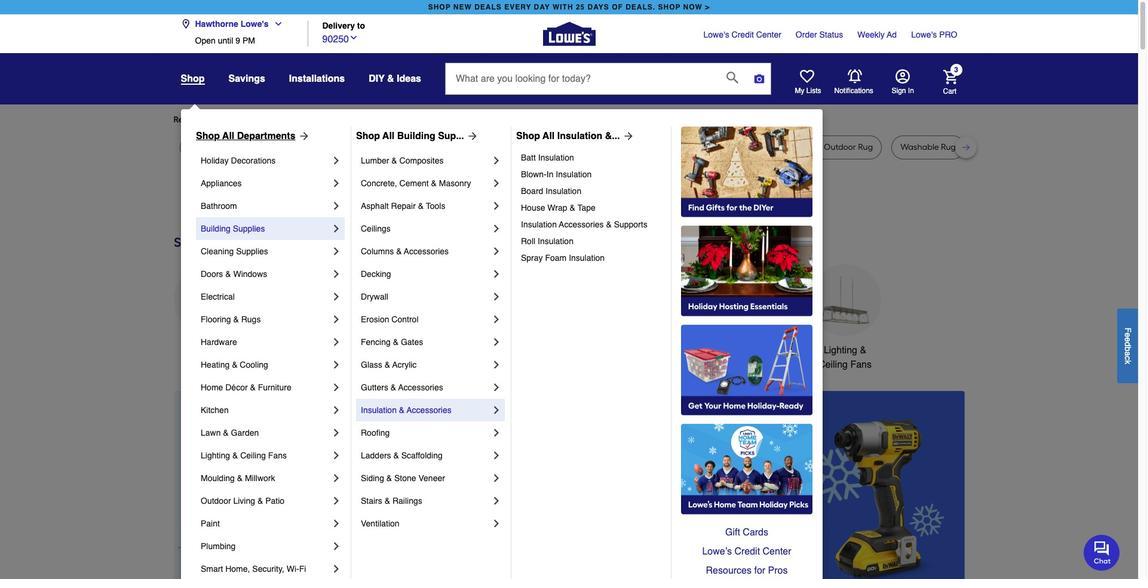 Task type: vqa. For each thing, say whether or not it's contained in the screenshot.
top Same-Day Delivery
no



Task type: locate. For each thing, give the bounding box(es) containing it.
search image
[[727, 72, 739, 84]]

sign
[[892, 87, 906, 95]]

5 rug from the left
[[552, 142, 567, 152]]

1 horizontal spatial for
[[376, 115, 387, 125]]

1 horizontal spatial area
[[532, 142, 550, 152]]

paint
[[201, 519, 220, 529]]

savings button
[[229, 68, 265, 90]]

shop all building sup...
[[356, 131, 464, 142]]

0 vertical spatial building
[[397, 131, 436, 142]]

allen down &...
[[595, 142, 613, 152]]

furniture
[[368, 142, 402, 152]]

every
[[505, 3, 532, 11]]

1 vertical spatial bathroom
[[643, 345, 684, 356]]

arrow right image for shop all insulation &...
[[620, 130, 635, 142]]

you left more
[[282, 115, 296, 125]]

1 roth from the left
[[513, 142, 530, 152]]

center up pros
[[763, 547, 792, 558]]

1 horizontal spatial fans
[[851, 360, 872, 371]]

0 horizontal spatial lighting & ceiling fans
[[201, 451, 287, 461]]

arrow right image inside shop all insulation &... link
[[620, 130, 635, 142]]

e up d
[[1124, 333, 1133, 337]]

1 rug from the left
[[189, 142, 204, 152]]

all down "recommended searches for you"
[[222, 131, 234, 142]]

shop down the "more suggestions for you" link
[[356, 131, 380, 142]]

order status link
[[796, 29, 844, 41]]

1 vertical spatial appliances
[[186, 345, 233, 356]]

kitchen up lawn
[[201, 406, 229, 415]]

appliances down "holiday"
[[201, 179, 242, 188]]

scaffolding
[[401, 451, 443, 461]]

credit for lowe's
[[735, 547, 760, 558]]

accessories down glass & acrylic link
[[398, 383, 443, 393]]

0 vertical spatial fans
[[851, 360, 872, 371]]

1 vertical spatial supplies
[[236, 247, 268, 256]]

1 horizontal spatial home
[[756, 345, 781, 356]]

shop inside shop all insulation &... link
[[516, 131, 540, 142]]

lowe's for lowe's pro
[[912, 30, 937, 39]]

hawthorne
[[195, 19, 238, 29]]

erosion control link
[[361, 308, 491, 331]]

kitchen left faucets
[[448, 345, 480, 356]]

chevron right image for siding & stone veneer
[[491, 473, 503, 485]]

0 horizontal spatial washable
[[695, 142, 733, 152]]

shop for shop all departments
[[196, 131, 220, 142]]

and
[[495, 142, 511, 152], [615, 142, 631, 152]]

lowe's pro link
[[912, 29, 958, 41]]

credit for lowe's
[[732, 30, 754, 39]]

insulation up the blown-in insulation
[[538, 153, 574, 163]]

bathroom link
[[201, 195, 331, 218]]

insulation down house
[[521, 220, 557, 230]]

chevron right image for columns & accessories
[[491, 246, 503, 258]]

e
[[1124, 333, 1133, 337], [1124, 337, 1133, 342]]

chevron right image for concrete, cement & masonry
[[491, 178, 503, 189]]

home
[[756, 345, 781, 356], [201, 383, 223, 393]]

all up "batt insulation"
[[543, 131, 555, 142]]

cement
[[400, 179, 429, 188]]

2 rug from the left
[[246, 142, 261, 152]]

0 horizontal spatial smart
[[201, 565, 223, 574]]

0 vertical spatial lighting
[[824, 345, 858, 356]]

6 rug from the left
[[652, 142, 667, 152]]

appliances inside "button"
[[186, 345, 233, 356]]

new
[[454, 3, 472, 11]]

savings
[[229, 74, 265, 84]]

supplies
[[233, 224, 265, 234], [236, 247, 268, 256]]

pro
[[940, 30, 958, 39]]

decorations down the rug rug
[[231, 156, 276, 166]]

1 vertical spatial lighting & ceiling fans
[[201, 451, 287, 461]]

allen right desk
[[475, 142, 493, 152]]

1 horizontal spatial shop
[[356, 131, 380, 142]]

lumber
[[361, 156, 389, 166]]

1 horizontal spatial allen
[[595, 142, 613, 152]]

1 horizontal spatial shop
[[658, 3, 681, 11]]

appliances up heating
[[186, 345, 233, 356]]

arrow right image
[[296, 130, 310, 142], [464, 130, 479, 142], [620, 130, 635, 142], [943, 496, 955, 508]]

0 horizontal spatial and
[[495, 142, 511, 152]]

0 horizontal spatial kitchen
[[201, 406, 229, 415]]

bathroom button
[[628, 265, 700, 358]]

credit up resources for pros link at the right of the page
[[735, 547, 760, 558]]

resources for pros link
[[681, 562, 813, 580]]

gift
[[726, 528, 740, 539]]

chevron right image for roofing
[[491, 427, 503, 439]]

0 horizontal spatial shop
[[428, 3, 451, 11]]

for for suggestions
[[376, 115, 387, 125]]

building supplies link
[[201, 218, 331, 240]]

3 shop from the left
[[516, 131, 540, 142]]

1 horizontal spatial lighting
[[824, 345, 858, 356]]

flooring
[[201, 315, 231, 325]]

chevron right image for lawn & garden
[[331, 427, 342, 439]]

gift cards
[[726, 528, 769, 539]]

moulding & millwork
[[201, 474, 275, 484]]

1 and from the left
[[495, 142, 511, 152]]

chevron right image
[[491, 155, 503, 167], [491, 200, 503, 212], [331, 223, 342, 235], [491, 223, 503, 235], [491, 246, 503, 258], [491, 268, 503, 280], [331, 291, 342, 303], [491, 291, 503, 303], [331, 314, 342, 326], [491, 314, 503, 326], [331, 337, 342, 348], [331, 359, 342, 371], [491, 382, 503, 394], [331, 405, 342, 417], [331, 450, 342, 462], [491, 450, 503, 462], [331, 473, 342, 485], [331, 496, 342, 507], [331, 518, 342, 530], [331, 541, 342, 553]]

0 vertical spatial bathroom
[[201, 201, 237, 211]]

accessories for gutters & accessories
[[398, 383, 443, 393]]

e up b
[[1124, 337, 1133, 342]]

in inside button
[[908, 87, 914, 95]]

1 e from the top
[[1124, 333, 1133, 337]]

0 vertical spatial decorations
[[231, 156, 276, 166]]

outdoor
[[201, 497, 231, 506]]

1 horizontal spatial lowe's
[[704, 30, 730, 39]]

2 all from the left
[[383, 131, 395, 142]]

2 and from the left
[[615, 142, 631, 152]]

1 horizontal spatial smart
[[728, 345, 753, 356]]

0 vertical spatial smart
[[728, 345, 753, 356]]

0 vertical spatial credit
[[732, 30, 754, 39]]

1 vertical spatial smart
[[201, 565, 223, 574]]

3 rug from the left
[[263, 142, 278, 152]]

faucets
[[482, 345, 516, 356]]

washable for washable rug
[[901, 142, 939, 152]]

1 vertical spatial kitchen
[[201, 406, 229, 415]]

lowe's home improvement logo image
[[543, 7, 596, 60]]

3 all from the left
[[543, 131, 555, 142]]

lowe's credit center link
[[681, 543, 813, 562]]

1 horizontal spatial roth
[[633, 142, 650, 152]]

2 horizontal spatial all
[[543, 131, 555, 142]]

camera image
[[754, 73, 766, 85]]

lighting & ceiling fans button
[[810, 265, 881, 372]]

1 horizontal spatial in
[[908, 87, 914, 95]]

decking
[[361, 270, 391, 279]]

credit
[[732, 30, 754, 39], [735, 547, 760, 558]]

1 horizontal spatial building
[[397, 131, 436, 142]]

2 you from the left
[[389, 115, 403, 125]]

security,
[[252, 565, 284, 574]]

0 horizontal spatial ceiling
[[240, 451, 266, 461]]

blown-in insulation
[[521, 170, 592, 179]]

0 horizontal spatial fans
[[268, 451, 287, 461]]

0 horizontal spatial area
[[305, 142, 323, 152]]

cart
[[943, 87, 957, 95]]

chevron down image
[[269, 19, 283, 29]]

1 vertical spatial in
[[547, 170, 554, 179]]

1 all from the left
[[222, 131, 234, 142]]

2 allen from the left
[[595, 142, 613, 152]]

arrow right image inside shop all building sup... link
[[464, 130, 479, 142]]

shop up allen and roth area rug
[[516, 131, 540, 142]]

insulation down batt insulation link on the top of the page
[[556, 170, 592, 179]]

1 vertical spatial center
[[763, 547, 792, 558]]

decorations
[[231, 156, 276, 166], [366, 360, 417, 371]]

0 horizontal spatial allen
[[475, 142, 493, 152]]

ladders
[[361, 451, 391, 461]]

for up furniture
[[376, 115, 387, 125]]

smart
[[728, 345, 753, 356], [201, 565, 223, 574]]

1 horizontal spatial and
[[615, 142, 631, 152]]

0 horizontal spatial for
[[270, 115, 281, 125]]

accessories inside insulation & accessories link
[[407, 406, 452, 415]]

lawn & garden link
[[201, 422, 331, 445]]

chevron right image for holiday decorations
[[331, 155, 342, 167]]

chevron right image for lighting & ceiling fans
[[331, 450, 342, 462]]

you up shop all building sup...
[[389, 115, 403, 125]]

chevron down image
[[349, 33, 359, 42]]

allen for allen and roth rug
[[595, 142, 613, 152]]

chevron right image for cleaning supplies
[[331, 246, 342, 258]]

0 vertical spatial center
[[757, 30, 782, 39]]

shop up 5x8
[[196, 131, 220, 142]]

kitchen faucets
[[448, 345, 516, 356]]

shop left now
[[658, 3, 681, 11]]

weekly ad
[[858, 30, 897, 39]]

for left pros
[[755, 566, 766, 577]]

board
[[521, 186, 544, 196]]

smart for smart home, security, wi-fi
[[201, 565, 223, 574]]

accessories inside the columns & accessories link
[[404, 247, 449, 256]]

insulation & accessories
[[361, 406, 452, 415]]

& inside button
[[860, 345, 867, 356]]

1 vertical spatial decorations
[[366, 360, 417, 371]]

1 vertical spatial building
[[201, 224, 231, 234]]

rug
[[189, 142, 204, 152], [246, 142, 261, 152], [263, 142, 278, 152], [325, 142, 340, 152], [552, 142, 567, 152], [652, 142, 667, 152], [755, 142, 770, 152], [858, 142, 873, 152], [941, 142, 956, 152]]

0 vertical spatial appliances
[[201, 179, 242, 188]]

decorations inside button
[[366, 360, 417, 371]]

0 horizontal spatial all
[[222, 131, 234, 142]]

appliances
[[201, 179, 242, 188], [186, 345, 233, 356]]

1 horizontal spatial decorations
[[366, 360, 417, 371]]

gift cards link
[[681, 524, 813, 543]]

center left the order
[[757, 30, 782, 39]]

siding & stone veneer
[[361, 474, 445, 484]]

0 horizontal spatial shop
[[196, 131, 220, 142]]

1 horizontal spatial kitchen
[[448, 345, 480, 356]]

composites
[[400, 156, 444, 166]]

1 horizontal spatial lighting & ceiling fans
[[819, 345, 872, 371]]

supplies inside building supplies "link"
[[233, 224, 265, 234]]

credit up search image
[[732, 30, 754, 39]]

accessories for columns & accessories
[[404, 247, 449, 256]]

all up furniture
[[383, 131, 395, 142]]

accessories inside "gutters & accessories" link
[[398, 383, 443, 393]]

lighting & ceiling fans inside button
[[819, 345, 872, 371]]

allen and roth rug
[[595, 142, 667, 152]]

0 horizontal spatial building
[[201, 224, 231, 234]]

lowe's
[[241, 19, 269, 29], [704, 30, 730, 39], [912, 30, 937, 39]]

0 horizontal spatial bathroom
[[201, 201, 237, 211]]

shop 25 days of deals by category image
[[174, 233, 965, 253]]

1 allen from the left
[[475, 142, 493, 152]]

accessories for insulation & accessories
[[407, 406, 452, 415]]

& inside 'link'
[[394, 451, 399, 461]]

appliances link
[[201, 172, 331, 195]]

1 vertical spatial home
[[201, 383, 223, 393]]

batt
[[521, 153, 536, 163]]

board insulation link
[[521, 183, 663, 200]]

0 vertical spatial supplies
[[233, 224, 265, 234]]

lowe's up "pm" at the left top of the page
[[241, 19, 269, 29]]

1 horizontal spatial washable
[[901, 142, 939, 152]]

insulation up foam
[[538, 237, 574, 246]]

columns & accessories link
[[361, 240, 491, 263]]

1 horizontal spatial all
[[383, 131, 395, 142]]

shop left new on the left
[[428, 3, 451, 11]]

tools
[[426, 201, 446, 211]]

0 vertical spatial kitchen
[[448, 345, 480, 356]]

searches
[[233, 115, 268, 125]]

supplies for building supplies
[[233, 224, 265, 234]]

kitchen inside button
[[448, 345, 480, 356]]

ad
[[887, 30, 897, 39]]

columns & accessories
[[361, 247, 449, 256]]

accessories up decking link
[[404, 247, 449, 256]]

2 horizontal spatial lowe's
[[912, 30, 937, 39]]

1 vertical spatial lighting
[[201, 451, 230, 461]]

1 horizontal spatial ceiling
[[819, 360, 848, 371]]

1 horizontal spatial bathroom
[[643, 345, 684, 356]]

roth up blown-in insulation link
[[633, 142, 650, 152]]

chevron right image for smart home, security, wi-fi
[[331, 564, 342, 576]]

2 washable from the left
[[901, 142, 939, 152]]

& inside "link"
[[385, 497, 390, 506]]

siding & stone veneer link
[[361, 467, 491, 490]]

smart inside button
[[728, 345, 753, 356]]

0 vertical spatial home
[[756, 345, 781, 356]]

2 horizontal spatial area
[[735, 142, 753, 152]]

chevron right image for ladders & scaffolding
[[491, 450, 503, 462]]

stairs
[[361, 497, 382, 506]]

0 vertical spatial ceiling
[[819, 360, 848, 371]]

1 shop from the left
[[196, 131, 220, 142]]

you inside the "more suggestions for you" link
[[389, 115, 403, 125]]

batt insulation link
[[521, 149, 663, 166]]

chevron right image
[[331, 155, 342, 167], [331, 178, 342, 189], [491, 178, 503, 189], [331, 200, 342, 212], [331, 246, 342, 258], [331, 268, 342, 280], [491, 337, 503, 348], [491, 359, 503, 371], [331, 382, 342, 394], [491, 405, 503, 417], [331, 427, 342, 439], [491, 427, 503, 439], [491, 473, 503, 485], [491, 496, 503, 507], [491, 518, 503, 530], [331, 564, 342, 576]]

0 horizontal spatial lighting
[[201, 451, 230, 461]]

2 area from the left
[[532, 142, 550, 152]]

0 horizontal spatial lowe's
[[241, 19, 269, 29]]

for up departments
[[270, 115, 281, 125]]

outdoor living & patio link
[[201, 490, 331, 513]]

8 rug from the left
[[858, 142, 873, 152]]

all for insulation
[[543, 131, 555, 142]]

0 horizontal spatial roth
[[513, 142, 530, 152]]

in for sign
[[908, 87, 914, 95]]

arrow right image inside the shop all departments link
[[296, 130, 310, 142]]

accessories down "tape"
[[559, 220, 604, 230]]

house
[[521, 203, 545, 213]]

lowe's home improvement account image
[[896, 69, 910, 84]]

decorations down christmas
[[366, 360, 417, 371]]

2 roth from the left
[[633, 142, 650, 152]]

gates
[[401, 338, 423, 347]]

& inside button
[[387, 74, 394, 84]]

0 horizontal spatial decorations
[[231, 156, 276, 166]]

and for allen and roth rug
[[615, 142, 631, 152]]

area rug
[[305, 142, 340, 152]]

concrete, cement & masonry link
[[361, 172, 491, 195]]

in up board insulation
[[547, 170, 554, 179]]

with
[[553, 3, 574, 11]]

building up cleaning
[[201, 224, 231, 234]]

1 horizontal spatial you
[[389, 115, 403, 125]]

1 washable from the left
[[695, 142, 733, 152]]

in
[[908, 87, 914, 95], [547, 170, 554, 179]]

chevron right image for ventilation
[[491, 518, 503, 530]]

lowe's left pro on the right top
[[912, 30, 937, 39]]

0 horizontal spatial you
[[282, 115, 296, 125]]

chevron right image for ceilings
[[491, 223, 503, 235]]

of
[[612, 3, 623, 11]]

roofing
[[361, 429, 390, 438]]

doors & windows
[[201, 270, 267, 279]]

in right sign
[[908, 87, 914, 95]]

furniture
[[258, 383, 292, 393]]

supplies inside cleaning supplies 'link'
[[236, 247, 268, 256]]

1 you from the left
[[282, 115, 296, 125]]

supplies up cleaning supplies
[[233, 224, 265, 234]]

insulation up the roofing
[[361, 406, 397, 415]]

chevron right image for glass & acrylic
[[491, 359, 503, 371]]

you for more suggestions for you
[[389, 115, 403, 125]]

1 vertical spatial credit
[[735, 547, 760, 558]]

shop for shop all building sup...
[[356, 131, 380, 142]]

lowe's down >
[[704, 30, 730, 39]]

kitchen for kitchen faucets
[[448, 345, 480, 356]]

spray
[[521, 253, 543, 263]]

2 shop from the left
[[356, 131, 380, 142]]

0 horizontal spatial in
[[547, 170, 554, 179]]

supplies up windows
[[236, 247, 268, 256]]

shop inside shop all building sup... link
[[356, 131, 380, 142]]

sign in
[[892, 87, 914, 95]]

roth up batt
[[513, 142, 530, 152]]

building up desk
[[397, 131, 436, 142]]

2 horizontal spatial shop
[[516, 131, 540, 142]]

0 vertical spatial in
[[908, 87, 914, 95]]

chevron right image for appliances
[[331, 178, 342, 189]]

None search field
[[445, 63, 772, 106]]

kitchen faucets button
[[446, 265, 518, 358]]

smart home button
[[719, 265, 790, 358]]

living
[[233, 497, 255, 506]]

0 vertical spatial lighting & ceiling fans
[[819, 345, 872, 371]]

center for lowe's credit center
[[757, 30, 782, 39]]

washable for washable area rug
[[695, 142, 733, 152]]

gutters
[[361, 383, 388, 393]]

chevron right image for hardware
[[331, 337, 342, 348]]

accessories down "gutters & accessories" link
[[407, 406, 452, 415]]

all for building
[[383, 131, 395, 142]]



Task type: describe. For each thing, give the bounding box(es) containing it.
house wrap & tape
[[521, 203, 596, 213]]

2 shop from the left
[[658, 3, 681, 11]]

outdoor living & patio
[[201, 497, 285, 506]]

diy & ideas button
[[369, 68, 421, 90]]

installations button
[[289, 68, 345, 90]]

decorations for christmas
[[366, 360, 417, 371]]

chevron right image for moulding & millwork
[[331, 473, 342, 485]]

1 vertical spatial fans
[[268, 451, 287, 461]]

lighting inside lighting & ceiling fans
[[824, 345, 858, 356]]

ceiling inside button
[[819, 360, 848, 371]]

order status
[[796, 30, 844, 39]]

gutters & accessories
[[361, 383, 443, 393]]

arrow right image for shop all building sup...
[[464, 130, 479, 142]]

allen and roth area rug
[[475, 142, 567, 152]]

location image
[[181, 19, 190, 29]]

chevron right image for gutters & accessories
[[491, 382, 503, 394]]

chevron right image for drywall
[[491, 291, 503, 303]]

stairs & railings link
[[361, 490, 491, 513]]

up to 50 percent off select tools and accessories. image
[[386, 391, 965, 580]]

lowe's home improvement lists image
[[800, 69, 814, 84]]

roth for area
[[513, 142, 530, 152]]

asphalt repair & tools
[[361, 201, 446, 211]]

washable area rug
[[695, 142, 770, 152]]

tape
[[578, 203, 596, 213]]

home,
[[225, 565, 250, 574]]

lowe's home team holiday picks. image
[[681, 424, 813, 515]]

lowe's pro
[[912, 30, 958, 39]]

1 vertical spatial ceiling
[[240, 451, 266, 461]]

sign in button
[[892, 69, 914, 96]]

christmas
[[370, 345, 413, 356]]

now
[[684, 3, 703, 11]]

ceilings
[[361, 224, 391, 234]]

doors
[[201, 270, 223, 279]]

decorations for holiday
[[231, 156, 276, 166]]

smart for smart home
[[728, 345, 753, 356]]

9
[[236, 36, 240, 45]]

0 horizontal spatial home
[[201, 383, 223, 393]]

find gifts for the diyer. image
[[681, 127, 813, 218]]

doors & windows link
[[201, 263, 331, 286]]

2 horizontal spatial for
[[755, 566, 766, 577]]

Search Query text field
[[446, 63, 717, 94]]

d
[[1124, 342, 1133, 347]]

chevron right image for building supplies
[[331, 223, 342, 235]]

shop new deals every day with 25 days of deals. shop now >
[[428, 3, 710, 11]]

outdoor
[[824, 142, 856, 152]]

chat invite button image
[[1084, 535, 1121, 571]]

masonry
[[439, 179, 471, 188]]

shop for shop all insulation &...
[[516, 131, 540, 142]]

you for recommended searches for you
[[282, 115, 296, 125]]

insulation down recommended searches for you heading
[[558, 131, 603, 142]]

accessories inside insulation accessories & supports link
[[559, 220, 604, 230]]

ventilation link
[[361, 513, 491, 536]]

open until 9 pm
[[195, 36, 255, 45]]

fencing & gates link
[[361, 331, 491, 354]]

arrow right image for shop all departments
[[296, 130, 310, 142]]

all for departments
[[222, 131, 234, 142]]

lowe's home improvement notification center image
[[848, 69, 862, 84]]

kitchen for kitchen
[[201, 406, 229, 415]]

glass
[[361, 360, 382, 370]]

c
[[1124, 356, 1133, 360]]

batt insulation
[[521, 153, 574, 163]]

lowe's home improvement cart image
[[943, 70, 958, 84]]

holiday
[[201, 156, 229, 166]]

desk
[[429, 142, 447, 152]]

lumber & composites
[[361, 156, 444, 166]]

weekly
[[858, 30, 885, 39]]

scroll to item #2 image
[[643, 578, 674, 580]]

chevron right image for plumbing
[[331, 541, 342, 553]]

90250
[[322, 34, 349, 45]]

home inside button
[[756, 345, 781, 356]]

arrow left image
[[396, 496, 408, 508]]

cooling
[[240, 360, 268, 370]]

washable rug
[[901, 142, 956, 152]]

chevron right image for home décor & furniture
[[331, 382, 342, 394]]

chevron right image for paint
[[331, 518, 342, 530]]

lowe's credit center link
[[704, 29, 782, 41]]

7 rug from the left
[[755, 142, 770, 152]]

rug rug
[[246, 142, 278, 152]]

pros
[[768, 566, 788, 577]]

25 days of deals. don't miss deals every day. same-day delivery on in-stock orders placed by 2 p m. image
[[174, 391, 367, 580]]

delivery to
[[322, 21, 365, 31]]

fans inside button
[[851, 360, 872, 371]]

for for searches
[[270, 115, 281, 125]]

wrap
[[548, 203, 568, 213]]

diy & ideas
[[369, 74, 421, 84]]

bathroom inside 'button'
[[643, 345, 684, 356]]

get your home holiday-ready. image
[[681, 325, 813, 416]]

building inside "link"
[[201, 224, 231, 234]]

shop all building sup... link
[[356, 129, 479, 143]]

roth for rug
[[633, 142, 650, 152]]

lumber & composites link
[[361, 149, 491, 172]]

shop new deals every day with 25 days of deals. shop now > link
[[426, 0, 713, 14]]

building supplies
[[201, 224, 265, 234]]

lawn
[[201, 429, 221, 438]]

chevron right image for kitchen
[[331, 405, 342, 417]]

center for lowe's credit center
[[763, 547, 792, 558]]

2 e from the top
[[1124, 337, 1133, 342]]

chevron right image for lumber & composites
[[491, 155, 503, 167]]

lawn & garden
[[201, 429, 259, 438]]

in for blown-
[[547, 170, 554, 179]]

recommended
[[174, 115, 231, 125]]

chevron right image for asphalt repair & tools
[[491, 200, 503, 212]]

lowe's
[[703, 547, 732, 558]]

recommended searches for you
[[174, 115, 296, 125]]

fencing & gates
[[361, 338, 423, 347]]

electrical
[[201, 292, 235, 302]]

9 rug from the left
[[941, 142, 956, 152]]

concrete, cement & masonry
[[361, 179, 471, 188]]

chevron right image for electrical
[[331, 291, 342, 303]]

notifications
[[835, 87, 874, 95]]

until
[[218, 36, 233, 45]]

1 shop from the left
[[428, 3, 451, 11]]

a
[[1124, 351, 1133, 356]]

shop all departments link
[[196, 129, 310, 143]]

chevron right image for decking
[[491, 268, 503, 280]]

5x8
[[206, 142, 219, 152]]

resources
[[706, 566, 752, 577]]

holiday hosting essentials. image
[[681, 226, 813, 317]]

&...
[[605, 131, 620, 142]]

1 area from the left
[[305, 142, 323, 152]]

insulation down roll insulation link
[[569, 253, 605, 263]]

erosion
[[361, 315, 389, 325]]

cleaning supplies link
[[201, 240, 331, 263]]

appliances inside 'link'
[[201, 179, 242, 188]]

allen for allen and roth area rug
[[475, 142, 493, 152]]

millwork
[[245, 474, 275, 484]]

columns
[[361, 247, 394, 256]]

lists
[[807, 87, 822, 95]]

repair
[[391, 201, 416, 211]]

lowe's for lowe's credit center
[[704, 30, 730, 39]]

insulation up house wrap & tape
[[546, 186, 582, 196]]

supplies for cleaning supplies
[[236, 247, 268, 256]]

board insulation
[[521, 186, 582, 196]]

control
[[392, 315, 419, 325]]

3 area from the left
[[735, 142, 753, 152]]

decking link
[[361, 263, 491, 286]]

4 rug from the left
[[325, 142, 340, 152]]

recommended searches for you heading
[[174, 114, 965, 126]]

kitchen link
[[201, 399, 331, 422]]

deals
[[475, 3, 502, 11]]

flooring & rugs link
[[201, 308, 331, 331]]

delivery
[[322, 21, 355, 31]]

chevron right image for erosion control
[[491, 314, 503, 326]]

diy
[[369, 74, 385, 84]]

chevron right image for heating & cooling
[[331, 359, 342, 371]]

chevron right image for stairs & railings
[[491, 496, 503, 507]]

shop all insulation &...
[[516, 131, 620, 142]]

acrylic
[[392, 360, 417, 370]]

lowe's inside button
[[241, 19, 269, 29]]

open
[[195, 36, 216, 45]]

drywall link
[[361, 286, 491, 308]]

chevron right image for fencing & gates
[[491, 337, 503, 348]]

lowe's wishes you and your family a happy hanukkah. image
[[174, 191, 965, 221]]

chevron right image for bathroom
[[331, 200, 342, 212]]

chevron right image for flooring & rugs
[[331, 314, 342, 326]]

and for allen and roth area rug
[[495, 142, 511, 152]]

chevron right image for doors & windows
[[331, 268, 342, 280]]

cleaning
[[201, 247, 234, 256]]

flooring & rugs
[[201, 315, 261, 325]]

fi
[[299, 565, 306, 574]]

day
[[534, 3, 550, 11]]

chevron right image for outdoor living & patio
[[331, 496, 342, 507]]

installations
[[289, 74, 345, 84]]

chevron right image for insulation & accessories
[[491, 405, 503, 417]]

holiday decorations
[[201, 156, 276, 166]]

asphalt
[[361, 201, 389, 211]]

insulation accessories & supports
[[521, 220, 648, 230]]



